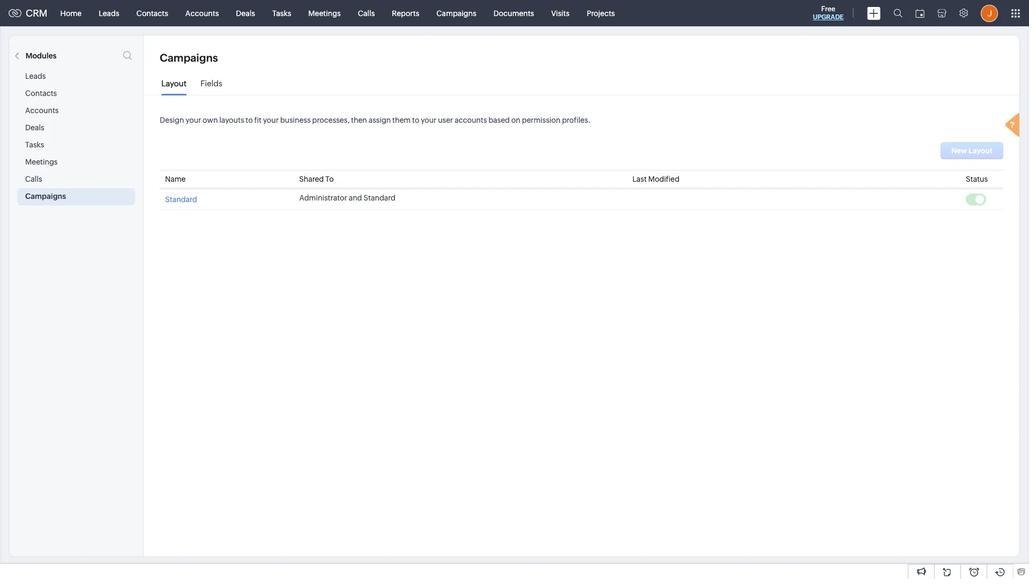 Task type: vqa. For each thing, say whether or not it's contained in the screenshot.
button
yes



Task type: describe. For each thing, give the bounding box(es) containing it.
1 vertical spatial meetings
[[25, 158, 58, 166]]

1 horizontal spatial standard
[[364, 194, 396, 202]]

accounts link
[[177, 0, 228, 26]]

visits link
[[543, 0, 578, 26]]

2 to from the left
[[412, 116, 420, 124]]

name
[[165, 175, 186, 183]]

crm
[[26, 8, 48, 19]]

then
[[351, 116, 367, 124]]

based
[[489, 116, 510, 124]]

1 vertical spatial campaigns
[[160, 51, 218, 64]]

them
[[393, 116, 411, 124]]

0 vertical spatial contacts
[[137, 9, 168, 17]]

campaigns link
[[428, 0, 485, 26]]

administrator and standard
[[299, 194, 396, 202]]

0 horizontal spatial standard
[[165, 195, 197, 204]]

1 to from the left
[[246, 116, 253, 124]]

and
[[349, 194, 362, 202]]

deals link
[[228, 0, 264, 26]]

leads link
[[90, 0, 128, 26]]

layout link
[[161, 79, 187, 96]]

layout
[[161, 79, 187, 88]]

user
[[438, 116, 453, 124]]

profile element
[[975, 0, 1005, 26]]

design your own layouts to fit your business processes, then assign them to your user accounts based on permission profiles.
[[160, 116, 591, 124]]

free upgrade
[[813, 5, 844, 21]]

search element
[[887, 0, 909, 26]]

projects
[[587, 9, 615, 17]]

3 your from the left
[[421, 116, 437, 124]]

permission
[[522, 116, 561, 124]]

status
[[966, 175, 988, 183]]

fields link
[[200, 79, 222, 96]]

crm link
[[9, 8, 48, 19]]

1 your from the left
[[186, 116, 201, 124]]



Task type: locate. For each thing, give the bounding box(es) containing it.
0 horizontal spatial calls
[[25, 175, 42, 183]]

standard link
[[165, 194, 197, 204]]

home
[[60, 9, 82, 17]]

0 horizontal spatial campaigns
[[25, 192, 66, 201]]

fields
[[200, 79, 222, 88]]

1 horizontal spatial tasks
[[272, 9, 291, 17]]

standard
[[364, 194, 396, 202], [165, 195, 197, 204]]

home link
[[52, 0, 90, 26]]

meetings inside meetings link
[[308, 9, 341, 17]]

free
[[822, 5, 836, 13]]

projects link
[[578, 0, 624, 26]]

documents link
[[485, 0, 543, 26]]

1 horizontal spatial accounts
[[185, 9, 219, 17]]

1 horizontal spatial to
[[412, 116, 420, 124]]

processes,
[[312, 116, 350, 124]]

0 horizontal spatial to
[[246, 116, 253, 124]]

0 horizontal spatial accounts
[[25, 106, 59, 115]]

create menu element
[[861, 0, 887, 26]]

1 horizontal spatial leads
[[99, 9, 119, 17]]

leads down modules
[[25, 72, 46, 80]]

0 horizontal spatial meetings
[[25, 158, 58, 166]]

last modified
[[633, 175, 680, 183]]

shared
[[299, 175, 324, 183]]

0 vertical spatial accounts
[[185, 9, 219, 17]]

on
[[512, 116, 521, 124]]

tasks inside tasks link
[[272, 9, 291, 17]]

documents
[[494, 9, 534, 17]]

to
[[246, 116, 253, 124], [412, 116, 420, 124]]

tasks
[[272, 9, 291, 17], [25, 140, 44, 149]]

layouts
[[219, 116, 244, 124]]

to
[[325, 175, 334, 183]]

accounts
[[455, 116, 487, 124]]

0 horizontal spatial tasks
[[25, 140, 44, 149]]

0 vertical spatial deals
[[236, 9, 255, 17]]

contacts down modules
[[25, 89, 57, 98]]

calls
[[358, 9, 375, 17], [25, 175, 42, 183]]

0 vertical spatial leads
[[99, 9, 119, 17]]

modified
[[649, 175, 680, 183]]

1 vertical spatial leads
[[25, 72, 46, 80]]

0 vertical spatial tasks
[[272, 9, 291, 17]]

1 horizontal spatial contacts
[[137, 9, 168, 17]]

leads
[[99, 9, 119, 17], [25, 72, 46, 80]]

1 horizontal spatial campaigns
[[160, 51, 218, 64]]

calls link
[[349, 0, 384, 26]]

business
[[280, 116, 311, 124]]

profile image
[[981, 5, 998, 22]]

create menu image
[[868, 7, 881, 20]]

shared to
[[299, 175, 334, 183]]

to right them at the left of page
[[412, 116, 420, 124]]

meetings link
[[300, 0, 349, 26]]

profiles.
[[562, 116, 591, 124]]

1 vertical spatial accounts
[[25, 106, 59, 115]]

contacts link
[[128, 0, 177, 26]]

your left user
[[421, 116, 437, 124]]

to left the fit
[[246, 116, 253, 124]]

None button
[[941, 142, 1004, 159]]

1 vertical spatial tasks
[[25, 140, 44, 149]]

administrator
[[299, 194, 347, 202]]

meetings
[[308, 9, 341, 17], [25, 158, 58, 166]]

reports link
[[384, 0, 428, 26]]

0 horizontal spatial contacts
[[25, 89, 57, 98]]

visits
[[551, 9, 570, 17]]

calls inside calls link
[[358, 9, 375, 17]]

1 vertical spatial contacts
[[25, 89, 57, 98]]

1 vertical spatial deals
[[25, 123, 44, 132]]

contacts
[[137, 9, 168, 17], [25, 89, 57, 98]]

campaigns
[[437, 9, 477, 17], [160, 51, 218, 64], [25, 192, 66, 201]]

0 vertical spatial campaigns
[[437, 9, 477, 17]]

fit
[[254, 116, 262, 124]]

deals
[[236, 9, 255, 17], [25, 123, 44, 132]]

leads right home
[[99, 9, 119, 17]]

1 horizontal spatial meetings
[[308, 9, 341, 17]]

2 your from the left
[[263, 116, 279, 124]]

search image
[[894, 9, 903, 18]]

your
[[186, 116, 201, 124], [263, 116, 279, 124], [421, 116, 437, 124]]

0 horizontal spatial deals
[[25, 123, 44, 132]]

accounts
[[185, 9, 219, 17], [25, 106, 59, 115]]

2 horizontal spatial your
[[421, 116, 437, 124]]

0 vertical spatial meetings
[[308, 9, 341, 17]]

0 horizontal spatial leads
[[25, 72, 46, 80]]

1 vertical spatial calls
[[25, 175, 42, 183]]

standard down name
[[165, 195, 197, 204]]

2 horizontal spatial campaigns
[[437, 9, 477, 17]]

standard right and
[[364, 194, 396, 202]]

contacts right leads link
[[137, 9, 168, 17]]

reports
[[392, 9, 419, 17]]

modules
[[26, 51, 57, 60]]

design
[[160, 116, 184, 124]]

calendar image
[[916, 9, 925, 17]]

tasks link
[[264, 0, 300, 26]]

assign
[[369, 116, 391, 124]]

upgrade
[[813, 13, 844, 21]]

1 horizontal spatial deals
[[236, 9, 255, 17]]

1 horizontal spatial your
[[263, 116, 279, 124]]

1 horizontal spatial calls
[[358, 9, 375, 17]]

your left own on the top left of the page
[[186, 116, 201, 124]]

2 vertical spatial campaigns
[[25, 192, 66, 201]]

own
[[203, 116, 218, 124]]

your right the fit
[[263, 116, 279, 124]]

0 vertical spatial calls
[[358, 9, 375, 17]]

last
[[633, 175, 647, 183]]

0 horizontal spatial your
[[186, 116, 201, 124]]



